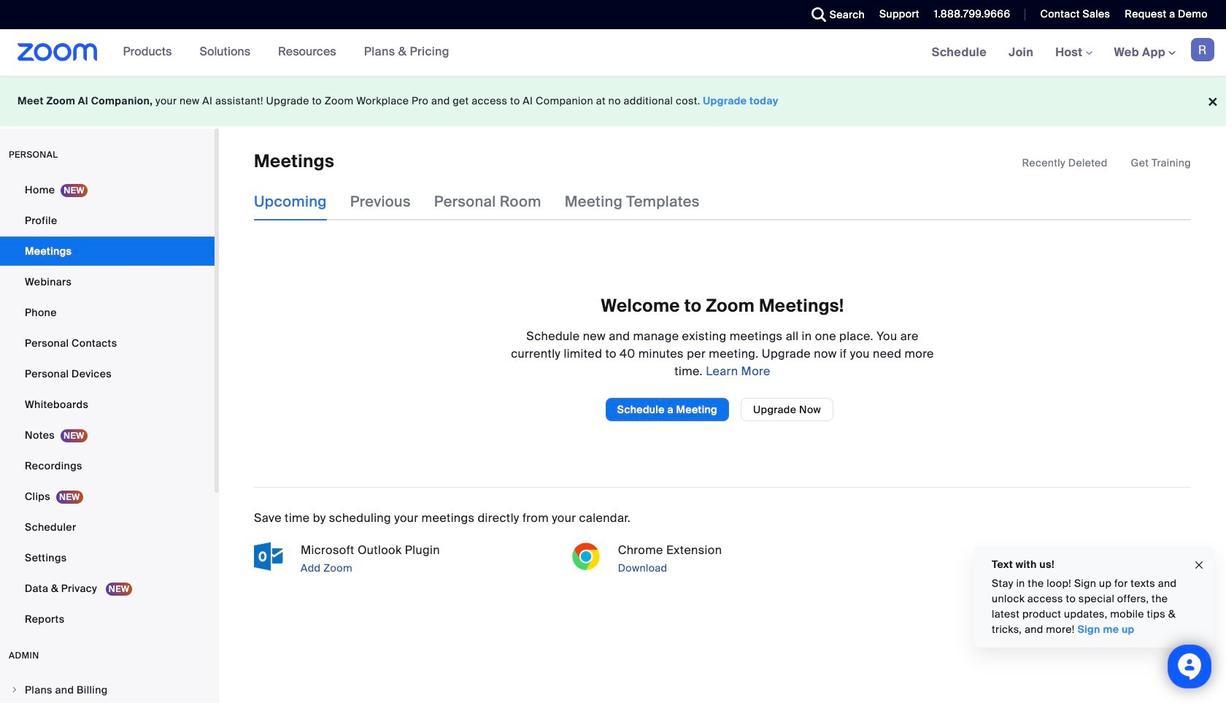 Task type: vqa. For each thing, say whether or not it's contained in the screenshot.
right icon
yes



Task type: describe. For each thing, give the bounding box(es) containing it.
tabs of meeting tab list
[[254, 183, 723, 221]]

personal menu menu
[[0, 175, 215, 635]]



Task type: locate. For each thing, give the bounding box(es) containing it.
right image
[[10, 686, 19, 694]]

menu item
[[0, 676, 215, 703]]

zoom logo image
[[18, 43, 98, 61]]

profile picture image
[[1192, 38, 1215, 61]]

banner
[[0, 29, 1227, 77]]

close image
[[1194, 557, 1206, 574]]

application
[[1023, 156, 1192, 170]]

meetings navigation
[[921, 29, 1227, 77]]

product information navigation
[[112, 29, 461, 76]]

footer
[[0, 76, 1227, 126]]



